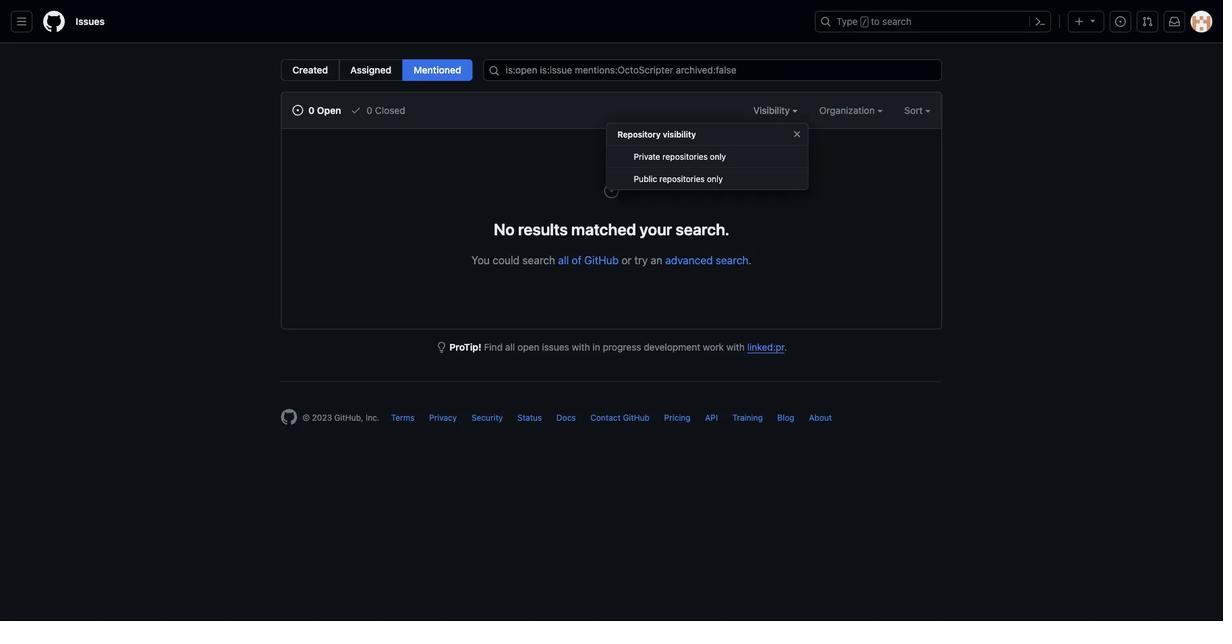 Task type: locate. For each thing, give the bounding box(es) containing it.
1 horizontal spatial github
[[623, 413, 650, 423]]

no
[[494, 220, 515, 239]]

0 inside 0 closed link
[[367, 105, 373, 116]]

0 vertical spatial repositories
[[663, 152, 708, 161]]

issue opened image left public
[[604, 183, 620, 199]]

1 vertical spatial github
[[623, 413, 650, 423]]

visibility
[[663, 130, 696, 139]]

light bulb image
[[436, 342, 447, 353]]

1 horizontal spatial homepage image
[[281, 409, 297, 426]]

.
[[749, 254, 752, 267], [785, 342, 787, 353]]

training link
[[733, 413, 763, 423]]

0
[[309, 105, 315, 116], [367, 105, 373, 116]]

1 horizontal spatial issue opened image
[[1116, 16, 1127, 27]]

1 vertical spatial homepage image
[[281, 409, 297, 426]]

0 horizontal spatial .
[[749, 254, 752, 267]]

search image
[[489, 65, 500, 76]]

results
[[518, 220, 568, 239]]

you could search all of github or try an advanced search .
[[472, 254, 752, 267]]

github right the contact
[[623, 413, 650, 423]]

1 vertical spatial only
[[707, 174, 723, 184]]

check image
[[351, 105, 362, 116]]

no results matched your search.
[[494, 220, 730, 239]]

1 horizontal spatial search
[[716, 254, 749, 267]]

all
[[558, 254, 569, 267], [506, 342, 515, 353]]

search
[[883, 16, 912, 27], [523, 254, 556, 267], [716, 254, 749, 267]]

assigned
[[351, 64, 392, 76]]

issue opened image
[[293, 105, 303, 116]]

or
[[622, 254, 632, 267]]

repositories
[[663, 152, 708, 161], [660, 174, 705, 184]]

closed
[[375, 105, 406, 116]]

work
[[703, 342, 724, 353]]

1 horizontal spatial with
[[727, 342, 745, 353]]

0 horizontal spatial homepage image
[[43, 11, 65, 32]]

0 horizontal spatial all
[[506, 342, 515, 353]]

1 0 from the left
[[309, 105, 315, 116]]

footer
[[270, 382, 953, 459]]

matched
[[572, 220, 636, 239]]

all right find
[[506, 342, 515, 353]]

1 vertical spatial repositories
[[660, 174, 705, 184]]

homepage image inside footer
[[281, 409, 297, 426]]

repositories down private repositories only
[[660, 174, 705, 184]]

status
[[518, 413, 542, 423]]

0 vertical spatial all
[[558, 254, 569, 267]]

/
[[862, 18, 867, 27]]

1 horizontal spatial .
[[785, 342, 787, 353]]

issue opened image
[[1116, 16, 1127, 27], [604, 183, 620, 199]]

0 closed link
[[351, 103, 406, 117]]

homepage image left issues at the top left of page
[[43, 11, 65, 32]]

only down private repositories only link
[[707, 174, 723, 184]]

0 closed
[[364, 105, 406, 116]]

sort button
[[905, 103, 931, 117]]

notifications image
[[1170, 16, 1181, 27]]

in
[[593, 342, 601, 353]]

0 for open
[[309, 105, 315, 116]]

visibility
[[754, 105, 793, 116]]

homepage image left ©
[[281, 409, 297, 426]]

with right work
[[727, 342, 745, 353]]

issues
[[76, 16, 105, 27]]

homepage image
[[43, 11, 65, 32], [281, 409, 297, 426]]

0 horizontal spatial search
[[523, 254, 556, 267]]

0 vertical spatial only
[[710, 152, 726, 161]]

only for private repositories only
[[710, 152, 726, 161]]

search right to
[[883, 16, 912, 27]]

only up public repositories only link at top
[[710, 152, 726, 161]]

sort
[[905, 105, 923, 116]]

repositories for private
[[663, 152, 708, 161]]

©
[[303, 413, 310, 423]]

github
[[585, 254, 619, 267], [623, 413, 650, 423]]

search down results
[[523, 254, 556, 267]]

search down search.
[[716, 254, 749, 267]]

protip! find all open issues with in progress development work with linked:pr .
[[450, 342, 787, 353]]

git pull request image
[[1143, 16, 1154, 27]]

0 horizontal spatial with
[[572, 342, 590, 353]]

with left in at the bottom left of page
[[572, 342, 590, 353]]

1 horizontal spatial 0
[[367, 105, 373, 116]]

security link
[[472, 413, 503, 423]]

with
[[572, 342, 590, 353], [727, 342, 745, 353]]

2 horizontal spatial search
[[883, 16, 912, 27]]

try
[[635, 254, 648, 267]]

0 for closed
[[367, 105, 373, 116]]

0 vertical spatial homepage image
[[43, 11, 65, 32]]

1 vertical spatial all
[[506, 342, 515, 353]]

privacy
[[429, 413, 457, 423]]

advanced search link
[[666, 254, 749, 267]]

0 horizontal spatial 0
[[309, 105, 315, 116]]

blog
[[778, 413, 795, 423]]

footer containing © 2023 github, inc.
[[270, 382, 953, 459]]

0 right issue opened icon at the top of page
[[309, 105, 315, 116]]

2 0 from the left
[[367, 105, 373, 116]]

0 vertical spatial .
[[749, 254, 752, 267]]

status link
[[518, 413, 542, 423]]

Search all issues text field
[[484, 59, 943, 81]]

0 horizontal spatial issue opened image
[[604, 183, 620, 199]]

protip!
[[450, 342, 482, 353]]

private repositories only
[[634, 152, 726, 161]]

1 vertical spatial issue opened image
[[604, 183, 620, 199]]

training
[[733, 413, 763, 423]]

about
[[809, 413, 832, 423]]

github,
[[334, 413, 364, 423]]

an
[[651, 254, 663, 267]]

0 right check icon
[[367, 105, 373, 116]]

inc.
[[366, 413, 380, 423]]

api link
[[706, 413, 718, 423]]

github right of
[[585, 254, 619, 267]]

all left of
[[558, 254, 569, 267]]

type
[[837, 16, 858, 27]]

0 inside 0 open link
[[309, 105, 315, 116]]

1 vertical spatial .
[[785, 342, 787, 353]]

repositories down visibility
[[663, 152, 708, 161]]

privacy link
[[429, 413, 457, 423]]

0 horizontal spatial github
[[585, 254, 619, 267]]

issue opened image left git pull request icon
[[1116, 16, 1127, 27]]

only
[[710, 152, 726, 161], [707, 174, 723, 184]]

github inside footer
[[623, 413, 650, 423]]



Task type: describe. For each thing, give the bounding box(es) containing it.
only for public repositories only
[[707, 174, 723, 184]]

created
[[293, 64, 328, 76]]

created link
[[281, 59, 340, 81]]

private
[[634, 152, 661, 161]]

development
[[644, 342, 701, 353]]

of
[[572, 254, 582, 267]]

linked:pr
[[748, 342, 785, 353]]

find
[[484, 342, 503, 353]]

security
[[472, 413, 503, 423]]

public
[[634, 174, 658, 184]]

pricing link
[[665, 413, 691, 423]]

your
[[640, 220, 673, 239]]

terms
[[391, 413, 415, 423]]

could
[[493, 254, 520, 267]]

you
[[472, 254, 490, 267]]

organization button
[[820, 103, 883, 117]]

contact github link
[[591, 413, 650, 423]]

Issues search field
[[484, 59, 943, 81]]

search.
[[676, 220, 730, 239]]

command palette image
[[1035, 16, 1046, 27]]

terms link
[[391, 413, 415, 423]]

private repositories only link
[[607, 146, 808, 168]]

advanced
[[666, 254, 713, 267]]

repository visibility
[[618, 130, 696, 139]]

public repositories only
[[634, 174, 723, 184]]

© 2023 github, inc.
[[303, 413, 380, 423]]

all of github link
[[558, 254, 619, 267]]

2 with from the left
[[727, 342, 745, 353]]

linked:pr link
[[748, 342, 785, 353]]

issues element
[[281, 59, 473, 81]]

to
[[872, 16, 880, 27]]

0 vertical spatial github
[[585, 254, 619, 267]]

issues
[[542, 342, 570, 353]]

progress
[[603, 342, 642, 353]]

type / to search
[[837, 16, 912, 27]]

repositories for public
[[660, 174, 705, 184]]

docs
[[557, 413, 576, 423]]

organization
[[820, 105, 878, 116]]

docs link
[[557, 413, 576, 423]]

about link
[[809, 413, 832, 423]]

pricing
[[665, 413, 691, 423]]

public repositories only link
[[607, 168, 808, 190]]

0 vertical spatial issue opened image
[[1116, 16, 1127, 27]]

open
[[317, 105, 341, 116]]

open
[[518, 342, 540, 353]]

contact
[[591, 413, 621, 423]]

contact github
[[591, 413, 650, 423]]

plus image
[[1075, 16, 1085, 27]]

0 open
[[306, 105, 341, 116]]

1 horizontal spatial all
[[558, 254, 569, 267]]

triangle down image
[[1088, 15, 1099, 26]]

assigned link
[[339, 59, 403, 81]]

api
[[706, 413, 718, 423]]

visibility button
[[754, 103, 798, 117]]

2023
[[312, 413, 332, 423]]

close menu image
[[792, 129, 803, 140]]

0 open link
[[293, 103, 341, 117]]

blog link
[[778, 413, 795, 423]]

1 with from the left
[[572, 342, 590, 353]]

repository
[[618, 130, 661, 139]]



Task type: vqa. For each thing, say whether or not it's contained in the screenshot.
repo at the top of the page
no



